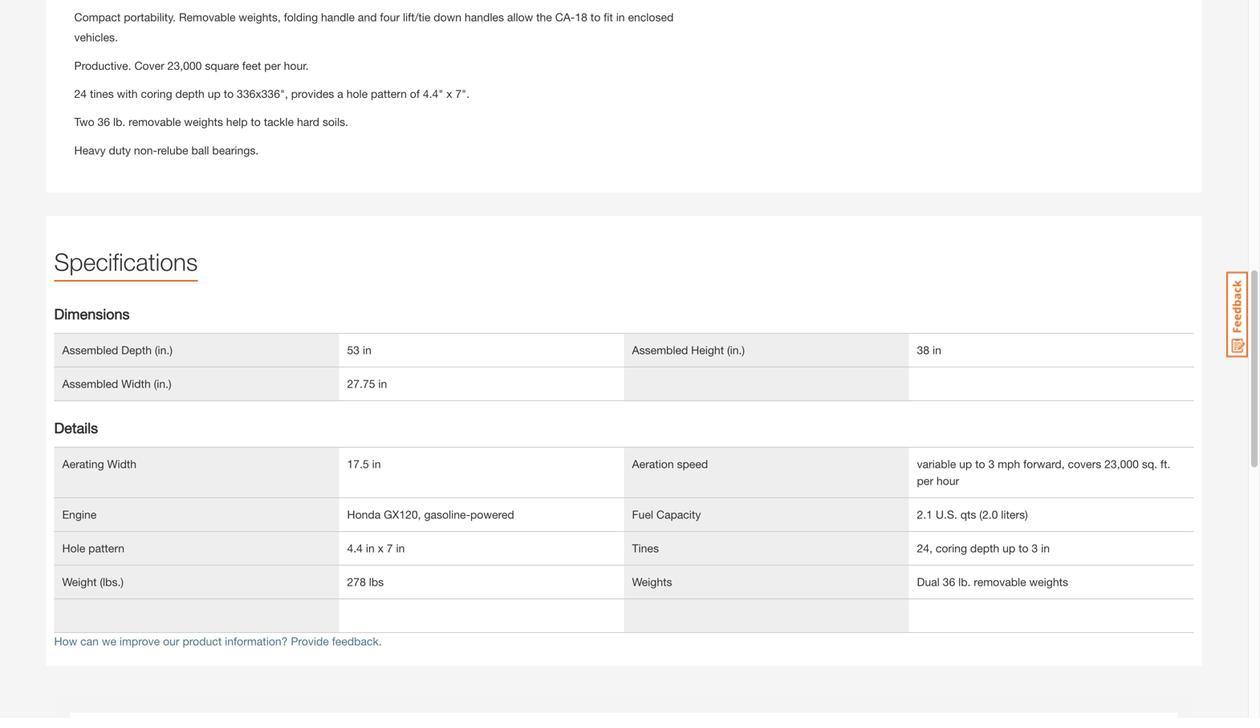 Task type: vqa. For each thing, say whether or not it's contained in the screenshot.
right the 'per'
yes



Task type: locate. For each thing, give the bounding box(es) containing it.
0 vertical spatial removable
[[129, 115, 181, 129]]

1 horizontal spatial weights
[[1029, 575, 1068, 589]]

weight
[[62, 575, 97, 589]]

coring right 24,
[[936, 542, 967, 555]]

(in.) down assembled depth (in.)
[[154, 377, 171, 390]]

soils.
[[323, 115, 348, 129]]

0 horizontal spatial weights
[[184, 115, 223, 129]]

assembled down dimensions
[[62, 343, 118, 357]]

removable up non-
[[129, 115, 181, 129]]

1 horizontal spatial 3
[[1032, 542, 1038, 555]]

(in.) right depth at the left top
[[155, 343, 173, 357]]

17.5
[[347, 457, 369, 471]]

width for aerating
[[107, 457, 136, 471]]

0 vertical spatial 3
[[988, 457, 995, 471]]

1 vertical spatial coring
[[936, 542, 967, 555]]

removable down 24, coring depth up to 3 in
[[974, 575, 1026, 589]]

weights for dual 36 lb. removable weights
[[1029, 575, 1068, 589]]

improve
[[119, 635, 160, 648]]

width right aerating on the left
[[107, 457, 136, 471]]

hole
[[347, 87, 368, 100]]

fuel capacity
[[632, 508, 701, 521]]

in
[[616, 10, 625, 24], [363, 343, 371, 357], [933, 343, 941, 357], [378, 377, 387, 390], [372, 457, 381, 471], [366, 542, 375, 555], [396, 542, 405, 555], [1041, 542, 1050, 555]]

1 vertical spatial width
[[107, 457, 136, 471]]

36 for two
[[98, 115, 110, 129]]

relube
[[157, 144, 188, 157]]

assembled down assembled depth (in.)
[[62, 377, 118, 390]]

duty
[[109, 144, 131, 157]]

0 horizontal spatial pattern
[[88, 542, 124, 555]]

up up two 36 lb. removable weights help to tackle hard soils.
[[208, 87, 221, 100]]

width for assembled
[[121, 377, 151, 390]]

per
[[264, 59, 281, 72], [917, 474, 933, 487]]

36 for dual
[[943, 575, 955, 589]]

0 vertical spatial lb.
[[113, 115, 125, 129]]

0 horizontal spatial removable
[[129, 115, 181, 129]]

weights for two 36 lb. removable weights help to tackle hard soils.
[[184, 115, 223, 129]]

1 horizontal spatial up
[[959, 457, 972, 471]]

x left 7".
[[446, 87, 452, 100]]

36
[[98, 115, 110, 129], [943, 575, 955, 589]]

1 vertical spatial weights
[[1029, 575, 1068, 589]]

1 horizontal spatial removable
[[974, 575, 1026, 589]]

details
[[54, 419, 98, 437]]

0 vertical spatial width
[[121, 377, 151, 390]]

assembled height (in.)
[[632, 343, 745, 357]]

2 vertical spatial up
[[1003, 542, 1015, 555]]

per right feet at left
[[264, 59, 281, 72]]

1 horizontal spatial 23,000
[[1104, 457, 1139, 471]]

1 vertical spatial per
[[917, 474, 933, 487]]

provides
[[291, 87, 334, 100]]

36 right two
[[98, 115, 110, 129]]

can
[[80, 635, 99, 648]]

1 horizontal spatial per
[[917, 474, 933, 487]]

feet
[[242, 59, 261, 72]]

pattern left of
[[371, 87, 407, 100]]

forward,
[[1023, 457, 1065, 471]]

0 vertical spatial weights
[[184, 115, 223, 129]]

weights
[[184, 115, 223, 129], [1029, 575, 1068, 589]]

fuel
[[632, 508, 653, 521]]

(in.) right height
[[727, 343, 745, 357]]

23,000 right "cover"
[[167, 59, 202, 72]]

up
[[208, 87, 221, 100], [959, 457, 972, 471], [1003, 542, 1015, 555]]

2.1
[[917, 508, 933, 521]]

3 left mph in the bottom right of the page
[[988, 457, 995, 471]]

53
[[347, 343, 360, 357]]

0 vertical spatial 23,000
[[167, 59, 202, 72]]

tines
[[632, 542, 659, 555]]

productive. cover 23,000 square feet per hour.
[[74, 59, 309, 72]]

23,000 inside "variable up to 3 mph forward, covers 23,000 sq. ft. per hour"
[[1104, 457, 1139, 471]]

engine
[[62, 508, 97, 521]]

ft.
[[1161, 457, 1171, 471]]

to inside "variable up to 3 mph forward, covers 23,000 sq. ft. per hour"
[[975, 457, 985, 471]]

1 vertical spatial lb.
[[958, 575, 971, 589]]

0 horizontal spatial up
[[208, 87, 221, 100]]

in up dual 36 lb. removable weights
[[1041, 542, 1050, 555]]

23,000
[[167, 59, 202, 72], [1104, 457, 1139, 471]]

to
[[591, 10, 601, 24], [224, 87, 234, 100], [251, 115, 261, 129], [975, 457, 985, 471], [1019, 542, 1029, 555]]

ca-
[[555, 10, 575, 24]]

width down depth at the left top
[[121, 377, 151, 390]]

coring
[[141, 87, 172, 100], [936, 542, 967, 555]]

0 horizontal spatial coring
[[141, 87, 172, 100]]

to left mph in the bottom right of the page
[[975, 457, 985, 471]]

1 vertical spatial up
[[959, 457, 972, 471]]

0 vertical spatial pattern
[[371, 87, 407, 100]]

x
[[446, 87, 452, 100], [378, 542, 384, 555]]

3 up dual 36 lb. removable weights
[[1032, 542, 1038, 555]]

1 vertical spatial 3
[[1032, 542, 1038, 555]]

pattern
[[371, 87, 407, 100], [88, 542, 124, 555]]

assembled for assembled height (in.)
[[632, 343, 688, 357]]

1 horizontal spatial coring
[[936, 542, 967, 555]]

0 horizontal spatial 36
[[98, 115, 110, 129]]

weights down 24, coring depth up to 3 in
[[1029, 575, 1068, 589]]

0 horizontal spatial 3
[[988, 457, 995, 471]]

0 horizontal spatial x
[[378, 542, 384, 555]]

depth down productive. cover 23,000 square feet per hour.
[[175, 87, 205, 100]]

1 vertical spatial removable
[[974, 575, 1026, 589]]

dimensions
[[54, 305, 130, 323]]

hour
[[937, 474, 959, 487]]

1 vertical spatial 23,000
[[1104, 457, 1139, 471]]

278 lbs
[[347, 575, 384, 589]]

38 in
[[917, 343, 941, 357]]

dual
[[917, 575, 940, 589]]

0 horizontal spatial per
[[264, 59, 281, 72]]

23,000 left sq.
[[1104, 457, 1139, 471]]

vehicles.
[[74, 31, 118, 44]]

lift/tie
[[403, 10, 431, 24]]

0 vertical spatial depth
[[175, 87, 205, 100]]

36 right dual
[[943, 575, 955, 589]]

gx120,
[[384, 508, 421, 521]]

weight (lbs.)
[[62, 575, 124, 589]]

to left the fit
[[591, 10, 601, 24]]

1 horizontal spatial depth
[[970, 542, 999, 555]]

1 horizontal spatial x
[[446, 87, 452, 100]]

18
[[575, 10, 587, 24]]

24
[[74, 87, 87, 100]]

depth
[[175, 87, 205, 100], [970, 542, 999, 555]]

per down variable
[[917, 474, 933, 487]]

2 horizontal spatial up
[[1003, 542, 1015, 555]]

coring down "cover"
[[141, 87, 172, 100]]

0 vertical spatial up
[[208, 87, 221, 100]]

pattern right hole
[[88, 542, 124, 555]]

0 vertical spatial 36
[[98, 115, 110, 129]]

(lbs.)
[[100, 575, 124, 589]]

qts
[[960, 508, 976, 521]]

7".
[[455, 87, 470, 100]]

bearings.
[[212, 144, 259, 157]]

weights up ball
[[184, 115, 223, 129]]

to down liters)
[[1019, 542, 1029, 555]]

3 inside "variable up to 3 mph forward, covers 23,000 sq. ft. per hour"
[[988, 457, 995, 471]]

width
[[121, 377, 151, 390], [107, 457, 136, 471]]

up up the hour
[[959, 457, 972, 471]]

lb. up duty
[[113, 115, 125, 129]]

folding
[[284, 10, 318, 24]]

up down liters)
[[1003, 542, 1015, 555]]

in right the fit
[[616, 10, 625, 24]]

aerating
[[62, 457, 104, 471]]

in inside compact portability. removable weights, folding handle and four lift/tie down handles allow the ca-18 to fit in enclosed vehicles.
[[616, 10, 625, 24]]

3
[[988, 457, 995, 471], [1032, 542, 1038, 555]]

x left the 7
[[378, 542, 384, 555]]

lb. right dual
[[958, 575, 971, 589]]

4.4
[[347, 542, 363, 555]]

depth down (2.0
[[970, 542, 999, 555]]

feedback.
[[332, 635, 382, 648]]

0 horizontal spatial 23,000
[[167, 59, 202, 72]]

assembled
[[62, 343, 118, 357], [632, 343, 688, 357], [62, 377, 118, 390]]

0 horizontal spatial lb.
[[113, 115, 125, 129]]

1 vertical spatial 36
[[943, 575, 955, 589]]

variable
[[917, 457, 956, 471]]

lb.
[[113, 115, 125, 129], [958, 575, 971, 589]]

1 horizontal spatial lb.
[[958, 575, 971, 589]]

1 horizontal spatial 36
[[943, 575, 955, 589]]

1 vertical spatial depth
[[970, 542, 999, 555]]

in right '27.75'
[[378, 377, 387, 390]]

1 vertical spatial x
[[378, 542, 384, 555]]

1 horizontal spatial pattern
[[371, 87, 407, 100]]

7
[[387, 542, 393, 555]]

0 vertical spatial per
[[264, 59, 281, 72]]

assembled left height
[[632, 343, 688, 357]]

4.4"
[[423, 87, 443, 100]]

4.4 in x 7 in
[[347, 542, 405, 555]]

mph
[[998, 457, 1020, 471]]



Task type: describe. For each thing, give the bounding box(es) containing it.
dual 36 lb. removable weights
[[917, 575, 1068, 589]]

aeration
[[632, 457, 674, 471]]

to inside compact portability. removable weights, folding handle and four lift/tie down handles allow the ca-18 to fit in enclosed vehicles.
[[591, 10, 601, 24]]

to right help
[[251, 115, 261, 129]]

0 horizontal spatial depth
[[175, 87, 205, 100]]

lb. for dual
[[958, 575, 971, 589]]

compact portability. removable weights, folding handle and four lift/tie down handles allow the ca-18 to fit in enclosed vehicles.
[[74, 10, 674, 44]]

allow
[[507, 10, 533, 24]]

weights,
[[239, 10, 281, 24]]

(in.) for assembled height (in.)
[[727, 343, 745, 357]]

in right 38
[[933, 343, 941, 357]]

0 vertical spatial x
[[446, 87, 452, 100]]

cover
[[134, 59, 164, 72]]

liters)
[[1001, 508, 1028, 521]]

in right the 7
[[396, 542, 405, 555]]

with
[[117, 87, 138, 100]]

product
[[183, 635, 222, 648]]

2.1 u.s. qts (2.0 liters)
[[917, 508, 1028, 521]]

removable for dual
[[974, 575, 1026, 589]]

compact
[[74, 10, 121, 24]]

of
[[410, 87, 420, 100]]

0 vertical spatial coring
[[141, 87, 172, 100]]

removable
[[179, 10, 236, 24]]

(in.) for assembled depth (in.)
[[155, 343, 173, 357]]

aerating width
[[62, 457, 136, 471]]

38
[[917, 343, 929, 357]]

(in.) for assembled width (in.)
[[154, 377, 171, 390]]

assembled width (in.)
[[62, 377, 171, 390]]

to down square
[[224, 87, 234, 100]]

hard
[[297, 115, 319, 129]]

specifications
[[54, 248, 198, 276]]

24, coring depth up to 3 in
[[917, 542, 1050, 555]]

down
[[434, 10, 462, 24]]

weights
[[632, 575, 672, 589]]

handle
[[321, 10, 355, 24]]

lbs
[[369, 575, 384, 589]]

278
[[347, 575, 366, 589]]

covers
[[1068, 457, 1101, 471]]

tines
[[90, 87, 114, 100]]

two 36 lb. removable weights help to tackle hard soils.
[[74, 115, 348, 129]]

24,
[[917, 542, 933, 555]]

provide
[[291, 635, 329, 648]]

heavy duty non-relube ball bearings.
[[74, 144, 259, 157]]

27.75 in
[[347, 377, 387, 390]]

u.s.
[[936, 508, 957, 521]]

assembled for assembled width (in.)
[[62, 377, 118, 390]]

speed
[[677, 457, 708, 471]]

capacity
[[656, 508, 701, 521]]

fit
[[604, 10, 613, 24]]

portability.
[[124, 10, 176, 24]]

removable for two
[[129, 115, 181, 129]]

how can we improve our product information? provide feedback. link
[[54, 635, 382, 648]]

help
[[226, 115, 248, 129]]

assembled for assembled depth (in.)
[[62, 343, 118, 357]]

1 vertical spatial pattern
[[88, 542, 124, 555]]

in right 4.4
[[366, 542, 375, 555]]

heavy
[[74, 144, 106, 157]]

honda
[[347, 508, 381, 521]]

a
[[337, 87, 343, 100]]

information?
[[225, 635, 288, 648]]

how
[[54, 635, 77, 648]]

tackle
[[264, 115, 294, 129]]

17.5 in
[[347, 457, 381, 471]]

aeration speed
[[632, 457, 708, 471]]

productive.
[[74, 59, 131, 72]]

our
[[163, 635, 179, 648]]

per inside "variable up to 3 mph forward, covers 23,000 sq. ft. per hour"
[[917, 474, 933, 487]]

we
[[102, 635, 116, 648]]

how can we improve our product information? provide feedback.
[[54, 635, 382, 648]]

and
[[358, 10, 377, 24]]

up inside "variable up to 3 mph forward, covers 23,000 sq. ft. per hour"
[[959, 457, 972, 471]]

in right 17.5
[[372, 457, 381, 471]]

in right 53
[[363, 343, 371, 357]]

square
[[205, 59, 239, 72]]

depth
[[121, 343, 152, 357]]

two
[[74, 115, 94, 129]]

enclosed
[[628, 10, 674, 24]]

24 tines with coring depth up to 336x336", provides a hole pattern of 4.4" x 7".
[[74, 87, 470, 100]]

four
[[380, 10, 400, 24]]

height
[[691, 343, 724, 357]]

53 in
[[347, 343, 371, 357]]

hole
[[62, 542, 85, 555]]

hole pattern
[[62, 542, 124, 555]]

27.75
[[347, 377, 375, 390]]

feedback link image
[[1226, 271, 1248, 358]]

ball
[[191, 144, 209, 157]]

sq.
[[1142, 457, 1157, 471]]

gasoline-
[[424, 508, 470, 521]]

variable up to 3 mph forward, covers 23,000 sq. ft. per hour
[[917, 457, 1171, 487]]

336x336",
[[237, 87, 288, 100]]

powered
[[470, 508, 514, 521]]

the
[[536, 10, 552, 24]]

lb. for two
[[113, 115, 125, 129]]



